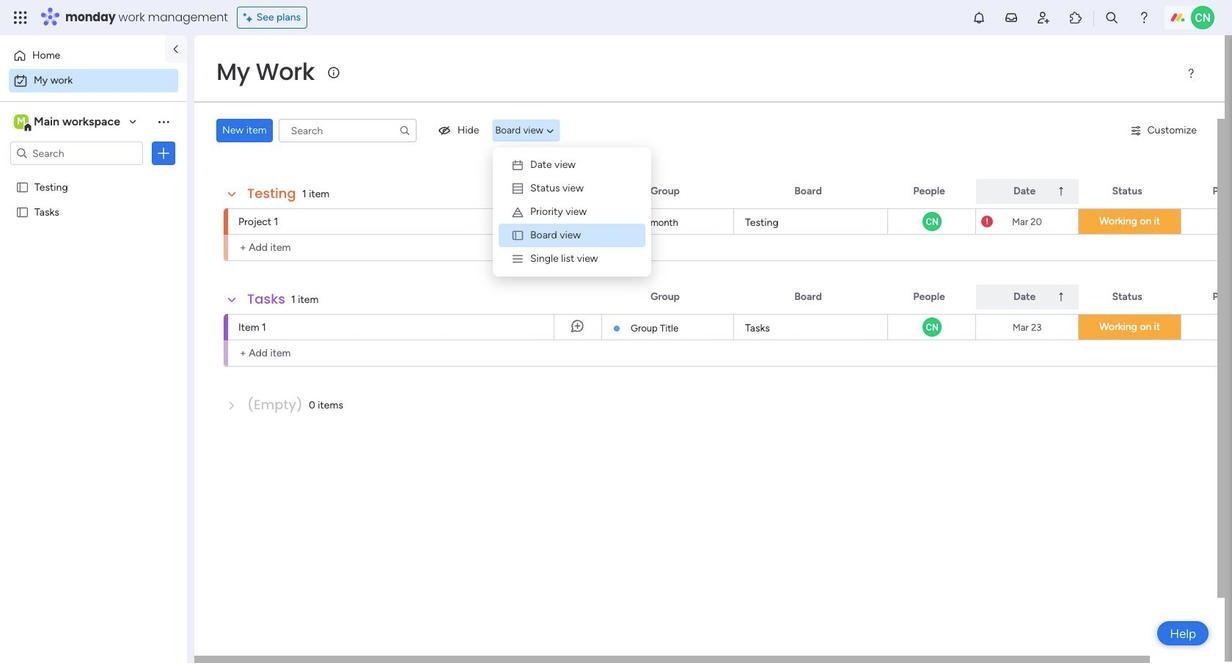 Task type: describe. For each thing, give the bounding box(es) containing it.
search image
[[399, 125, 411, 136]]

options image
[[156, 146, 171, 161]]

cool name image
[[1191, 6, 1215, 29]]

workspace selection element
[[14, 113, 122, 132]]

update feed image
[[1004, 10, 1019, 25]]

workspace image
[[14, 114, 29, 130]]

select product image
[[13, 10, 28, 25]]

date view image
[[511, 158, 524, 172]]

invite members image
[[1036, 10, 1051, 25]]

public board image
[[15, 205, 29, 219]]

1 vertical spatial option
[[9, 69, 178, 92]]

1 menu item from the top
[[499, 153, 645, 177]]

2 vertical spatial option
[[0, 173, 187, 176]]

priority view image
[[511, 205, 524, 219]]



Task type: locate. For each thing, give the bounding box(es) containing it.
sort image
[[1056, 291, 1067, 303]]

menu item down priority view icon
[[499, 224, 645, 247]]

2 menu item from the top
[[499, 177, 645, 200]]

5 menu item from the top
[[499, 247, 645, 271]]

sort image
[[1056, 186, 1067, 197]]

single list view image
[[511, 252, 524, 265]]

option
[[9, 44, 156, 67], [9, 69, 178, 92], [0, 173, 187, 176]]

0 vertical spatial column header
[[976, 179, 1079, 204]]

menu image
[[1185, 67, 1197, 79]]

search everything image
[[1105, 10, 1119, 25]]

board view image
[[511, 229, 524, 242]]

v2 overdue deadline image
[[981, 215, 993, 228]]

notifications image
[[972, 10, 986, 25]]

status view image
[[511, 182, 524, 195]]

Filter dashboard by text search field
[[279, 119, 416, 142]]

column header
[[976, 179, 1079, 204], [976, 285, 1079, 310]]

menu menu
[[499, 153, 645, 271]]

monday marketplace image
[[1069, 10, 1083, 25]]

see plans image
[[243, 10, 256, 26]]

0 vertical spatial option
[[9, 44, 156, 67]]

menu item
[[499, 153, 645, 177], [499, 177, 645, 200], [499, 200, 645, 224], [499, 224, 645, 247], [499, 247, 645, 271]]

4 menu item from the top
[[499, 224, 645, 247]]

menu item down board view icon
[[499, 247, 645, 271]]

public board image
[[15, 180, 29, 194]]

1 vertical spatial column header
[[976, 285, 1079, 310]]

menu item up status view image
[[499, 153, 645, 177]]

None search field
[[279, 119, 416, 142]]

2 column header from the top
[[976, 285, 1079, 310]]

1 column header from the top
[[976, 179, 1079, 204]]

menu item up board view icon
[[499, 200, 645, 224]]

list box
[[0, 171, 187, 422]]

workspace options image
[[156, 114, 171, 129]]

3 menu item from the top
[[499, 200, 645, 224]]

help image
[[1137, 10, 1151, 25]]

Search in workspace field
[[31, 145, 122, 162]]

menu item up priority view icon
[[499, 177, 645, 200]]



Task type: vqa. For each thing, say whether or not it's contained in the screenshot.
select product image
yes



